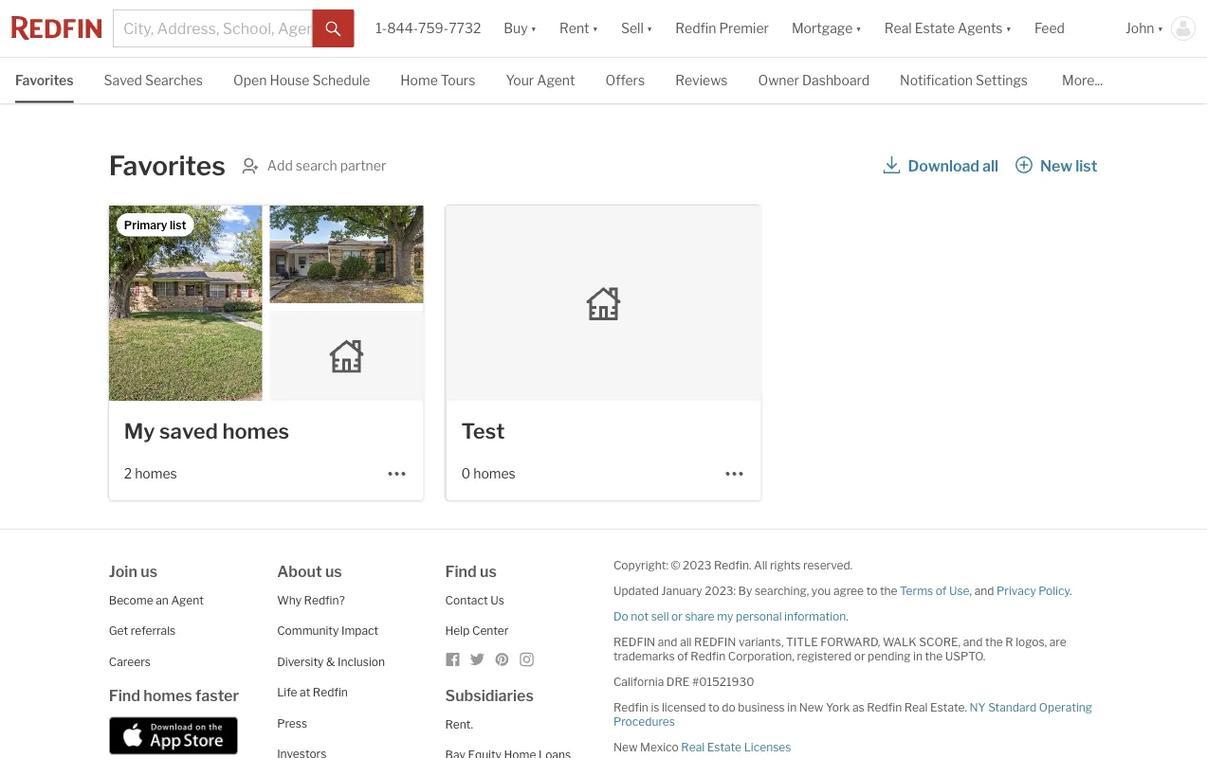 Task type: vqa. For each thing, say whether or not it's contained in the screenshot.
get
yes



Task type: locate. For each thing, give the bounding box(es) containing it.
operating
[[1039, 701, 1092, 715]]

▾ right rent
[[592, 20, 598, 36]]

2 horizontal spatial new
[[1040, 156, 1073, 175]]

1 us from the left
[[141, 562, 157, 581]]

2 horizontal spatial us
[[480, 562, 497, 581]]

or right sell on the bottom right of the page
[[671, 610, 683, 624]]

1 horizontal spatial estate
[[915, 20, 955, 36]]

trademarks
[[613, 650, 675, 663]]

1 horizontal spatial or
[[854, 650, 865, 663]]

to left do
[[708, 701, 720, 715]]

real up notification
[[885, 20, 912, 36]]

new down more...
[[1040, 156, 1073, 175]]

2023:
[[705, 584, 736, 598]]

new for new list
[[1040, 156, 1073, 175]]

find for find us
[[445, 562, 477, 581]]

▾ right agents
[[1006, 20, 1012, 36]]

redfin left premier
[[675, 20, 716, 36]]

1 vertical spatial all
[[680, 635, 692, 649]]

homes right 2
[[135, 466, 177, 482]]

redfin inside redfin and all redfin variants, title forward, walk score, and the r logos, are trademarks of redfin corporation, registered or pending in the uspto.
[[691, 650, 726, 663]]

saved
[[104, 73, 142, 89]]

▾ right buy
[[531, 20, 537, 36]]

community impact
[[277, 624, 379, 638]]

list right primary
[[170, 218, 186, 232]]

get referrals button
[[109, 624, 176, 638]]

and up uspto.
[[963, 635, 983, 649]]

estate inside 'real estate agents ▾' link
[[915, 20, 955, 36]]

&
[[326, 655, 335, 669]]

become an agent button
[[109, 594, 204, 607]]

redfin and all redfin variants, title forward, walk score, and the r logos, are trademarks of redfin corporation, registered or pending in the uspto.
[[613, 635, 1067, 663]]

of
[[936, 584, 947, 598], [677, 650, 688, 663]]

settings
[[976, 73, 1028, 89]]

redfin up trademarks
[[613, 635, 655, 649]]

7732
[[449, 20, 481, 36]]

1 horizontal spatial the
[[925, 650, 943, 663]]

subsidiaries
[[445, 687, 534, 705]]

redfin facebook image
[[445, 652, 460, 668]]

1 vertical spatial list
[[170, 218, 186, 232]]

redfin premier button
[[664, 0, 780, 57]]

real right mexico on the bottom
[[681, 741, 705, 754]]

list down more...
[[1076, 156, 1097, 175]]

sell ▾
[[621, 20, 653, 36]]

rent ▾
[[560, 20, 598, 36]]

california dre #01521930
[[613, 675, 754, 689]]

and down sell on the bottom right of the page
[[658, 635, 678, 649]]

City, Address, School, Agent, ZIP search field
[[113, 9, 313, 47]]

0 horizontal spatial new
[[613, 741, 638, 754]]

us for join us
[[141, 562, 157, 581]]

find us
[[445, 562, 497, 581]]

homes right the 0
[[473, 466, 516, 482]]

sell
[[621, 20, 644, 36]]

reviews
[[675, 73, 728, 89]]

1 vertical spatial agent
[[171, 594, 204, 607]]

▾ right john at the right top of page
[[1157, 20, 1164, 36]]

do not sell or share my personal information .
[[613, 610, 848, 624]]

0 vertical spatial estate
[[915, 20, 955, 36]]

▾ right sell
[[647, 20, 653, 36]]

score,
[[919, 635, 961, 649]]

do
[[613, 610, 628, 624]]

about us
[[277, 562, 342, 581]]

in down walk on the bottom right of the page
[[913, 650, 923, 663]]

1 vertical spatial estate
[[707, 741, 742, 754]]

1 horizontal spatial favorites
[[109, 150, 226, 182]]

0 vertical spatial real
[[885, 20, 912, 36]]

0 vertical spatial list
[[1076, 156, 1097, 175]]

1 horizontal spatial agent
[[537, 73, 575, 89]]

. right privacy
[[1070, 584, 1072, 598]]

0 vertical spatial in
[[913, 650, 923, 663]]

new list button
[[1015, 149, 1098, 183]]

▾
[[531, 20, 537, 36], [592, 20, 598, 36], [647, 20, 653, 36], [856, 20, 862, 36], [1006, 20, 1012, 36], [1157, 20, 1164, 36]]

new for new mexico real estate licenses
[[613, 741, 638, 754]]

0 vertical spatial find
[[445, 562, 477, 581]]

redfin pinterest image
[[495, 652, 510, 668]]

searches
[[145, 73, 203, 89]]

feed
[[1035, 20, 1065, 36]]

registered
[[797, 650, 852, 663]]

3 ▾ from the left
[[647, 20, 653, 36]]

all down share
[[680, 635, 692, 649]]

6 ▾ from the left
[[1157, 20, 1164, 36]]

0 horizontal spatial find
[[109, 687, 140, 706]]

. down agree
[[846, 610, 848, 624]]

the left r
[[985, 635, 1003, 649]]

0
[[461, 466, 471, 482]]

owner dashboard
[[758, 73, 870, 89]]

new inside 'button'
[[1040, 156, 1073, 175]]

1 vertical spatial of
[[677, 650, 688, 663]]

or down forward,
[[854, 650, 865, 663]]

help center button
[[445, 624, 509, 638]]

real estate agents ▾ button
[[873, 0, 1023, 57]]

0 vertical spatial to
[[866, 584, 878, 598]]

0 vertical spatial favorites
[[15, 73, 74, 89]]

agent right your
[[537, 73, 575, 89]]

real estate licenses link
[[681, 741, 791, 754]]

0 horizontal spatial estate
[[707, 741, 742, 754]]

1 vertical spatial .
[[846, 610, 848, 624]]

as
[[852, 701, 865, 715]]

find up contact
[[445, 562, 477, 581]]

3 us from the left
[[480, 562, 497, 581]]

estate down do
[[707, 741, 742, 754]]

0 horizontal spatial us
[[141, 562, 157, 581]]

0 horizontal spatial of
[[677, 650, 688, 663]]

licenses
[[744, 741, 791, 754]]

mortgage ▾ button
[[792, 0, 862, 57]]

estate left agents
[[915, 20, 955, 36]]

1 vertical spatial favorites
[[109, 150, 226, 182]]

0 vertical spatial agent
[[537, 73, 575, 89]]

homes right the saved
[[222, 419, 289, 444]]

2 vertical spatial the
[[925, 650, 943, 663]]

2 redfin from the left
[[694, 635, 736, 649]]

new left the york
[[799, 701, 823, 715]]

2 vertical spatial new
[[613, 741, 638, 754]]

real estate agents ▾ link
[[885, 0, 1012, 57]]

1 ▾ from the left
[[531, 20, 537, 36]]

all right the download
[[983, 156, 999, 175]]

1 horizontal spatial of
[[936, 584, 947, 598]]

or inside redfin and all redfin variants, title forward, walk score, and the r logos, are trademarks of redfin corporation, registered or pending in the uspto.
[[854, 650, 865, 663]]

find for find homes faster
[[109, 687, 140, 706]]

1 vertical spatial in
[[787, 701, 797, 715]]

1 horizontal spatial find
[[445, 562, 477, 581]]

0 horizontal spatial favorites
[[15, 73, 74, 89]]

0 vertical spatial .
[[1070, 584, 1072, 598]]

california
[[613, 675, 664, 689]]

john
[[1126, 20, 1155, 36]]

favorites up primary list
[[109, 150, 226, 182]]

join us
[[109, 562, 157, 581]]

home
[[400, 73, 438, 89]]

home tours link
[[400, 58, 475, 101]]

0 horizontal spatial to
[[708, 701, 720, 715]]

buy ▾ button
[[504, 0, 537, 57]]

notification settings
[[900, 73, 1028, 89]]

ny standard operating procedures
[[613, 701, 1092, 729]]

and
[[975, 584, 994, 598], [658, 635, 678, 649], [963, 635, 983, 649]]

privacy
[[997, 584, 1036, 598]]

2023
[[683, 559, 712, 572]]

the
[[880, 584, 898, 598], [985, 635, 1003, 649], [925, 650, 943, 663]]

dashboard
[[802, 73, 870, 89]]

0 vertical spatial new
[[1040, 156, 1073, 175]]

contact us
[[445, 594, 504, 607]]

partner
[[340, 157, 386, 174]]

0 horizontal spatial redfin
[[613, 635, 655, 649]]

1 horizontal spatial all
[[983, 156, 999, 175]]

reserved.
[[803, 559, 853, 572]]

new down procedures
[[613, 741, 638, 754]]

0 vertical spatial or
[[671, 610, 683, 624]]

in right business
[[787, 701, 797, 715]]

0 vertical spatial all
[[983, 156, 999, 175]]

all inside redfin and all redfin variants, title forward, walk score, and the r logos, are trademarks of redfin corporation, registered or pending in the uspto.
[[680, 635, 692, 649]]

1 vertical spatial find
[[109, 687, 140, 706]]

the left terms
[[880, 584, 898, 598]]

homes up download the redfin app on the apple app store image
[[143, 687, 192, 706]]

to right agree
[[866, 584, 878, 598]]

1 horizontal spatial us
[[325, 562, 342, 581]]

0 horizontal spatial .
[[846, 610, 848, 624]]

redfin up #01521930
[[691, 650, 726, 663]]

sell ▾ button
[[610, 0, 664, 57]]

buy
[[504, 20, 528, 36]]

why
[[277, 594, 302, 607]]

2 us from the left
[[325, 562, 342, 581]]

of up california dre #01521930
[[677, 650, 688, 663]]

1 horizontal spatial in
[[913, 650, 923, 663]]

us up us
[[480, 562, 497, 581]]

find down careers
[[109, 687, 140, 706]]

walk
[[883, 635, 917, 649]]

redfin up procedures
[[613, 701, 648, 715]]

in inside redfin and all redfin variants, title forward, walk score, and the r logos, are trademarks of redfin corporation, registered or pending in the uspto.
[[913, 650, 923, 663]]

2 ▾ from the left
[[592, 20, 598, 36]]

redfin is licensed to do business in new york as redfin real estate.
[[613, 701, 970, 715]]

4 ▾ from the left
[[856, 20, 862, 36]]

us right join
[[141, 562, 157, 581]]

of left 'use'
[[936, 584, 947, 598]]

1 vertical spatial or
[[854, 650, 865, 663]]

premier
[[719, 20, 769, 36]]

download all button
[[882, 149, 999, 183]]

0 horizontal spatial list
[[170, 218, 186, 232]]

ny
[[970, 701, 986, 715]]

▾ right mortgage
[[856, 20, 862, 36]]

1 horizontal spatial list
[[1076, 156, 1097, 175]]

redfin right as
[[867, 701, 902, 715]]

0 horizontal spatial in
[[787, 701, 797, 715]]

forward,
[[821, 635, 880, 649]]

1 redfin from the left
[[613, 635, 655, 649]]

agent right an
[[171, 594, 204, 607]]

redfin down my
[[694, 635, 736, 649]]

share
[[685, 610, 715, 624]]

homes for 2 homes
[[135, 466, 177, 482]]

▾ for buy ▾
[[531, 20, 537, 36]]

favorites left saved
[[15, 73, 74, 89]]

the down 'score,'
[[925, 650, 943, 663]]

▾ for rent ▾
[[592, 20, 598, 36]]

do
[[722, 701, 736, 715]]

photo of 1923 abshire ln, dallas, tx 75228 image
[[270, 206, 423, 303]]

real left estate.
[[904, 701, 928, 715]]

offers link
[[605, 58, 645, 101]]

0 horizontal spatial the
[[880, 584, 898, 598]]

copyright:
[[613, 559, 668, 572]]

homes for 0 homes
[[473, 466, 516, 482]]

1 horizontal spatial redfin
[[694, 635, 736, 649]]

searching,
[[755, 584, 809, 598]]

dre
[[666, 675, 690, 689]]

0 horizontal spatial all
[[680, 635, 692, 649]]

us up redfin?
[[325, 562, 342, 581]]

2 horizontal spatial the
[[985, 635, 1003, 649]]

become
[[109, 594, 153, 607]]

list inside 'button'
[[1076, 156, 1097, 175]]

find
[[445, 562, 477, 581], [109, 687, 140, 706]]

1 vertical spatial new
[[799, 701, 823, 715]]

john ▾
[[1126, 20, 1164, 36]]

in
[[913, 650, 923, 663], [787, 701, 797, 715]]



Task type: describe. For each thing, give the bounding box(es) containing it.
personal
[[736, 610, 782, 624]]

logos,
[[1016, 635, 1047, 649]]

owner
[[758, 73, 799, 89]]

diversity & inclusion button
[[277, 655, 385, 669]]

open
[[233, 73, 267, 89]]

and right the ,
[[975, 584, 994, 598]]

my saved homes
[[124, 419, 289, 444]]

1 vertical spatial to
[[708, 701, 720, 715]]

open house schedule
[[233, 73, 370, 89]]

r
[[1005, 635, 1013, 649]]

licensed
[[662, 701, 706, 715]]

all
[[754, 559, 768, 572]]

#01521930
[[692, 675, 754, 689]]

contact us button
[[445, 594, 504, 607]]

pending
[[868, 650, 911, 663]]

get referrals
[[109, 624, 176, 638]]

primary
[[124, 218, 167, 232]]

policy
[[1039, 584, 1070, 598]]

add
[[267, 157, 293, 174]]

procedures
[[613, 715, 675, 729]]

new mexico real estate licenses
[[613, 741, 791, 754]]

download
[[908, 156, 979, 175]]

york
[[826, 701, 850, 715]]

your agent
[[506, 73, 575, 89]]

updated january 2023: by searching, you agree to the terms of use , and privacy policy .
[[613, 584, 1072, 598]]

0 horizontal spatial or
[[671, 610, 683, 624]]

why redfin?
[[277, 594, 345, 607]]

help
[[445, 624, 470, 638]]

▾ for john ▾
[[1157, 20, 1164, 36]]

your agent link
[[506, 58, 575, 101]]

submit search image
[[326, 22, 341, 37]]

0 homes
[[461, 466, 516, 482]]

rights
[[770, 559, 801, 572]]

1 vertical spatial the
[[985, 635, 1003, 649]]

find homes faster
[[109, 687, 239, 706]]

redfin twitter image
[[470, 652, 485, 668]]

careers
[[109, 655, 151, 669]]

your
[[506, 73, 534, 89]]

photo of 2617 blanton st, dallas, tx 75227 image
[[109, 206, 262, 401]]

inclusion
[[338, 655, 385, 669]]

open house schedule link
[[233, 58, 370, 101]]

844-
[[387, 20, 418, 36]]

5 ▾ from the left
[[1006, 20, 1012, 36]]

estate.
[[930, 701, 967, 715]]

redfin inside button
[[675, 20, 716, 36]]

tours
[[441, 73, 475, 89]]

download the redfin app on the apple app store image
[[109, 717, 238, 755]]

add search partner button
[[241, 156, 386, 175]]

community
[[277, 624, 339, 638]]

life
[[277, 686, 297, 700]]

uspto.
[[945, 650, 986, 663]]

1 horizontal spatial .
[[1070, 584, 1072, 598]]

contact
[[445, 594, 488, 607]]

1-
[[376, 20, 387, 36]]

all inside button
[[983, 156, 999, 175]]

diversity
[[277, 655, 324, 669]]

buy ▾ button
[[492, 0, 548, 57]]

saved searches
[[104, 73, 203, 89]]

0 vertical spatial the
[[880, 584, 898, 598]]

diversity & inclusion
[[277, 655, 385, 669]]

standard
[[988, 701, 1037, 715]]

2 homes
[[124, 466, 177, 482]]

of inside redfin and all redfin variants, title forward, walk score, and the r logos, are trademarks of redfin corporation, registered or pending in the uspto.
[[677, 650, 688, 663]]

1 vertical spatial real
[[904, 701, 928, 715]]

notification settings link
[[900, 58, 1028, 101]]

notification
[[900, 73, 973, 89]]

press
[[277, 717, 307, 731]]

not
[[631, 610, 649, 624]]

us for find us
[[480, 562, 497, 581]]

favorites link
[[15, 58, 74, 101]]

primary list
[[124, 218, 186, 232]]

information
[[784, 610, 846, 624]]

business
[[738, 701, 785, 715]]

1 horizontal spatial new
[[799, 701, 823, 715]]

more...
[[1062, 73, 1103, 89]]

variants,
[[739, 635, 784, 649]]

real inside dropdown button
[[885, 20, 912, 36]]

redfin right at
[[313, 686, 348, 700]]

1 horizontal spatial to
[[866, 584, 878, 598]]

saved
[[159, 419, 218, 444]]

feed button
[[1023, 0, 1114, 57]]

sell
[[651, 610, 669, 624]]

agents
[[958, 20, 1003, 36]]

list for new list
[[1076, 156, 1097, 175]]

offers
[[605, 73, 645, 89]]

home tours
[[400, 73, 475, 89]]

▾ for mortgage ▾
[[856, 20, 862, 36]]

0 horizontal spatial agent
[[171, 594, 204, 607]]

corporation,
[[728, 650, 795, 663]]

mortgage ▾ button
[[780, 0, 873, 57]]

life at redfin
[[277, 686, 348, 700]]

homes for find homes faster
[[143, 687, 192, 706]]

2 vertical spatial real
[[681, 741, 705, 754]]

owner dashboard link
[[758, 58, 870, 101]]

▾ for sell ▾
[[647, 20, 653, 36]]

rent. button
[[445, 718, 473, 732]]

help center
[[445, 624, 509, 638]]

0 vertical spatial of
[[936, 584, 947, 598]]

rent ▾ button
[[560, 0, 598, 57]]

redfin instagram image
[[519, 652, 534, 668]]

house
[[270, 73, 310, 89]]

list for primary list
[[170, 218, 186, 232]]

sell ▾ button
[[621, 0, 653, 57]]

redfin.
[[714, 559, 751, 572]]

you
[[812, 584, 831, 598]]

us for about us
[[325, 562, 342, 581]]



